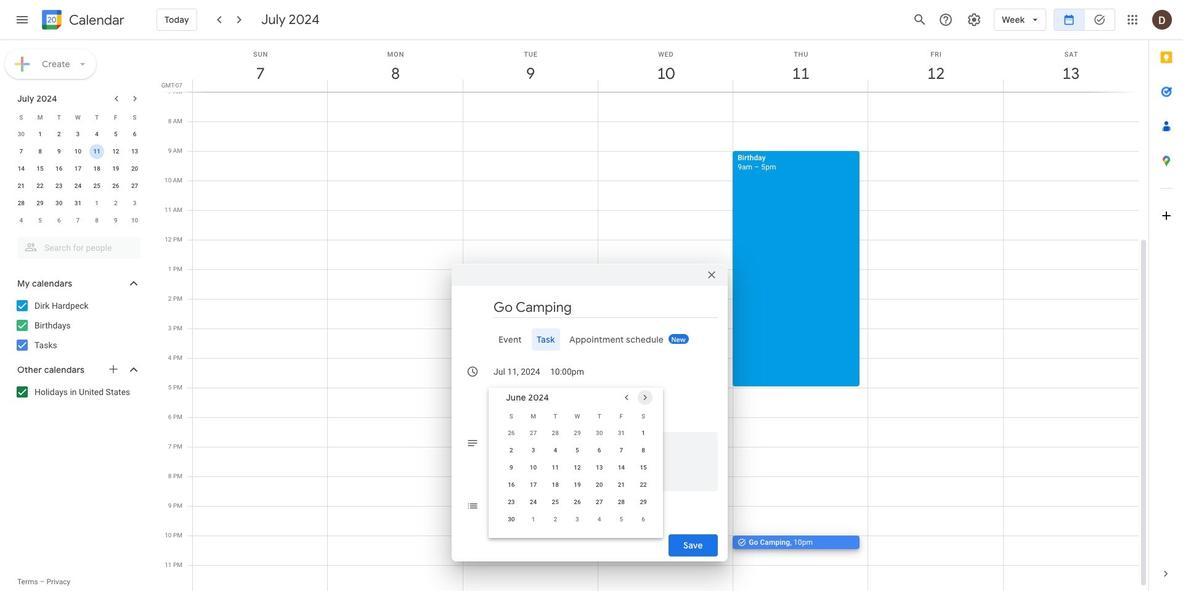 Task type: describe. For each thing, give the bounding box(es) containing it.
settings menu image
[[967, 12, 982, 27]]

0 vertical spatial 2 element
[[52, 127, 66, 142]]

0 horizontal spatial 6 element
[[127, 127, 142, 142]]

0 vertical spatial 1 element
[[33, 127, 48, 142]]

Start time text field
[[551, 361, 584, 383]]

august 5 element
[[33, 213, 48, 228]]

0 horizontal spatial 9 element
[[52, 144, 66, 159]]

0 horizontal spatial 13 element
[[127, 144, 142, 159]]

1 horizontal spatial 14 element
[[614, 461, 629, 475]]

0 horizontal spatial 22 element
[[33, 179, 48, 194]]

august 1 element
[[89, 196, 104, 211]]

main drawer image
[[15, 12, 30, 27]]

july 2024 grid
[[12, 109, 144, 229]]

august 7 element
[[71, 213, 85, 228]]

1 vertical spatial 19 element
[[570, 478, 585, 493]]

7 column header from the left
[[1004, 40, 1139, 92]]

0 vertical spatial 19 element
[[108, 162, 123, 176]]

31 element
[[71, 196, 85, 211]]

1 vertical spatial 5 element
[[570, 443, 585, 458]]

0 vertical spatial 28 element
[[14, 196, 29, 211]]

0 horizontal spatial 23 element
[[52, 179, 66, 194]]

0 vertical spatial 4 element
[[89, 127, 104, 142]]

august 9 element
[[108, 213, 123, 228]]

may 30 element
[[592, 426, 607, 441]]

0 horizontal spatial 27 element
[[127, 179, 142, 194]]

1 horizontal spatial 16 element
[[504, 478, 519, 493]]

august 2 element
[[108, 196, 123, 211]]

june 30 element
[[14, 127, 29, 142]]

Add description text field
[[489, 437, 718, 482]]

5 column header from the left
[[733, 40, 869, 92]]

1 horizontal spatial 29 element
[[636, 495, 651, 510]]

0 horizontal spatial 11 element
[[89, 144, 104, 159]]

july 5 element
[[614, 512, 629, 527]]

1 vertical spatial 7 element
[[614, 443, 629, 458]]

0 vertical spatial 7 element
[[14, 144, 29, 159]]

1 vertical spatial 26 element
[[570, 495, 585, 510]]

0 horizontal spatial tab list
[[462, 329, 718, 351]]

6 column header from the left
[[868, 40, 1004, 92]]

new element
[[669, 334, 689, 344]]

0 vertical spatial 3 element
[[71, 127, 85, 142]]

0 vertical spatial 30 element
[[52, 196, 66, 211]]

0 vertical spatial 12 element
[[108, 144, 123, 159]]

1 horizontal spatial 22 element
[[636, 478, 651, 493]]

0 vertical spatial 15 element
[[33, 162, 48, 176]]

may 28 element
[[548, 426, 563, 441]]

2 column header from the left
[[328, 40, 463, 92]]

june 2024 grid
[[501, 408, 655, 528]]

july 3 element
[[570, 512, 585, 527]]

monday, july 8 element
[[328, 40, 463, 92]]

0 horizontal spatial 10 element
[[71, 144, 85, 159]]

july 2 element
[[548, 512, 563, 527]]

1 horizontal spatial 15 element
[[636, 461, 651, 475]]

1 vertical spatial 10 element
[[526, 461, 541, 475]]

1 vertical spatial 27 element
[[592, 495, 607, 510]]

august 6 element
[[52, 213, 66, 228]]

saturday, july 13 element
[[1004, 40, 1139, 92]]

0 horizontal spatial 29 element
[[33, 196, 48, 211]]

1 vertical spatial 4 element
[[548, 443, 563, 458]]

may 27 element
[[526, 426, 541, 441]]

1 vertical spatial 6 element
[[592, 443, 607, 458]]

0 horizontal spatial 18 element
[[89, 162, 104, 176]]

july 1 element
[[526, 512, 541, 527]]

1 vertical spatial 20 element
[[592, 478, 607, 493]]

1 vertical spatial 1 element
[[636, 426, 651, 441]]



Task type: locate. For each thing, give the bounding box(es) containing it.
1 horizontal spatial 2 element
[[504, 443, 519, 458]]

27 element
[[127, 179, 142, 194], [592, 495, 607, 510]]

12 element up august 2 element
[[108, 144, 123, 159]]

9 element
[[52, 144, 66, 159], [504, 461, 519, 475]]

0 horizontal spatial 1 element
[[33, 127, 48, 142]]

0 horizontal spatial 24 element
[[71, 179, 85, 194]]

18 element up august 1 element
[[89, 162, 104, 176]]

1 horizontal spatial 25 element
[[548, 495, 563, 510]]

1 horizontal spatial 8 element
[[636, 443, 651, 458]]

0 horizontal spatial 19 element
[[108, 162, 123, 176]]

5 element
[[108, 127, 123, 142], [570, 443, 585, 458]]

0 horizontal spatial 12 element
[[108, 144, 123, 159]]

1 horizontal spatial 18 element
[[548, 478, 563, 493]]

4 element
[[89, 127, 104, 142], [548, 443, 563, 458]]

17 element inside july 2024 grid
[[71, 162, 85, 176]]

0 vertical spatial 18 element
[[89, 162, 104, 176]]

row group for june 2024 grid at the bottom of page
[[501, 425, 655, 528]]

17 element up the july 1 "element"
[[526, 478, 541, 493]]

1 horizontal spatial 24 element
[[526, 495, 541, 510]]

1 horizontal spatial row group
[[501, 425, 655, 528]]

0 vertical spatial 25 element
[[89, 179, 104, 194]]

0 horizontal spatial 3 element
[[71, 127, 85, 142]]

25 element up july 2 element
[[548, 495, 563, 510]]

1 vertical spatial 8 element
[[636, 443, 651, 458]]

25 element up august 1 element
[[89, 179, 104, 194]]

22 element
[[33, 179, 48, 194], [636, 478, 651, 493]]

cell inside row group
[[87, 143, 106, 160]]

1 vertical spatial 15 element
[[636, 461, 651, 475]]

Start date text field
[[494, 361, 541, 383]]

1 vertical spatial 28 element
[[614, 495, 629, 510]]

0 horizontal spatial row group
[[12, 126, 144, 229]]

14 element
[[14, 162, 29, 176], [614, 461, 629, 475]]

1 vertical spatial 22 element
[[636, 478, 651, 493]]

20 element up august 3 element
[[127, 162, 142, 176]]

1 horizontal spatial 10 element
[[526, 461, 541, 475]]

0 horizontal spatial 26 element
[[108, 179, 123, 194]]

11 element
[[89, 144, 104, 159], [548, 461, 563, 475]]

14 element down june 30 'element'
[[14, 162, 29, 176]]

tuesday, july 9 element
[[463, 40, 599, 92]]

august 10 element
[[127, 213, 142, 228]]

0 vertical spatial 6 element
[[127, 127, 142, 142]]

20 element
[[127, 162, 142, 176], [592, 478, 607, 493]]

10 element up 31 element
[[71, 144, 85, 159]]

1 horizontal spatial 28 element
[[614, 495, 629, 510]]

0 vertical spatial row group
[[12, 126, 144, 229]]

Add title text field
[[494, 298, 718, 317]]

3 element right june 30 'element'
[[71, 127, 85, 142]]

1 vertical spatial 2 element
[[504, 443, 519, 458]]

may 29 element
[[570, 426, 585, 441]]

0 horizontal spatial 4 element
[[89, 127, 104, 142]]

august 3 element
[[127, 196, 142, 211]]

18 element
[[89, 162, 104, 176], [548, 478, 563, 493]]

3 element down may 27 element on the left of page
[[526, 443, 541, 458]]

row group
[[12, 126, 144, 229], [501, 425, 655, 528]]

15 element up august 5 element
[[33, 162, 48, 176]]

0 horizontal spatial 16 element
[[52, 162, 66, 176]]

0 horizontal spatial 5 element
[[108, 127, 123, 142]]

24 element
[[71, 179, 85, 194], [526, 495, 541, 510]]

1 vertical spatial 3 element
[[526, 443, 541, 458]]

0 horizontal spatial 28 element
[[14, 196, 29, 211]]

0 vertical spatial 14 element
[[14, 162, 29, 176]]

2 element
[[52, 127, 66, 142], [504, 443, 519, 458]]

wednesday, july 10 element
[[599, 40, 734, 92]]

18 element up july 2 element
[[548, 478, 563, 493]]

calendar element
[[39, 7, 124, 35]]

sunday, july 7 element
[[193, 40, 328, 92]]

21 element up july 5 element
[[614, 478, 629, 493]]

1 horizontal spatial 30 element
[[504, 512, 519, 527]]

1 vertical spatial 30 element
[[504, 512, 519, 527]]

8 element
[[33, 144, 48, 159], [636, 443, 651, 458]]

30 element
[[52, 196, 66, 211], [504, 512, 519, 527]]

1 element
[[33, 127, 48, 142], [636, 426, 651, 441]]

7 element down june 30 'element'
[[14, 144, 29, 159]]

15 element
[[33, 162, 48, 176], [636, 461, 651, 475]]

1 vertical spatial 12 element
[[570, 461, 585, 475]]

28 element up august 4 element in the top left of the page
[[14, 196, 29, 211]]

1 horizontal spatial 21 element
[[614, 478, 629, 493]]

0 vertical spatial 22 element
[[33, 179, 48, 194]]

friday, july 12 element
[[869, 40, 1004, 92]]

26 element up august 2 element
[[108, 179, 123, 194]]

4 column header from the left
[[598, 40, 734, 92]]

1 horizontal spatial 27 element
[[592, 495, 607, 510]]

3 column header from the left
[[463, 40, 599, 92]]

1 horizontal spatial 20 element
[[592, 478, 607, 493]]

16 element down may 26 element
[[504, 478, 519, 493]]

11 element down may 28 "element"
[[548, 461, 563, 475]]

0 horizontal spatial 17 element
[[71, 162, 85, 176]]

1 vertical spatial 25 element
[[548, 495, 563, 510]]

16 element
[[52, 162, 66, 176], [504, 478, 519, 493]]

1 horizontal spatial 26 element
[[570, 495, 585, 510]]

24 element up the july 1 "element"
[[526, 495, 541, 510]]

0 vertical spatial 10 element
[[71, 144, 85, 159]]

grid
[[158, 40, 1149, 591]]

8 element inside july 2024 grid
[[33, 144, 48, 159]]

2 element right june 30 'element'
[[52, 127, 66, 142]]

1 horizontal spatial 11 element
[[548, 461, 563, 475]]

30 element left the july 1 "element"
[[504, 512, 519, 527]]

0 vertical spatial 21 element
[[14, 179, 29, 194]]

0 vertical spatial 24 element
[[71, 179, 85, 194]]

20 element up "july 4" element
[[592, 478, 607, 493]]

0 horizontal spatial 15 element
[[33, 162, 48, 176]]

may 31 element
[[614, 426, 629, 441]]

tab list
[[1150, 40, 1184, 557], [462, 329, 718, 351]]

1 horizontal spatial 3 element
[[526, 443, 541, 458]]

august 4 element
[[14, 213, 29, 228]]

22 element up the "july 6" element on the right bottom
[[636, 478, 651, 493]]

25 element
[[89, 179, 104, 194], [548, 495, 563, 510]]

24 element up 31 element
[[71, 179, 85, 194]]

13 element down the 'may 30' element
[[592, 461, 607, 475]]

25 element inside july 2024 grid
[[89, 179, 104, 194]]

july 6 element
[[636, 512, 651, 527]]

1 vertical spatial 14 element
[[614, 461, 629, 475]]

1 horizontal spatial 5 element
[[570, 443, 585, 458]]

30 element up august 6 element
[[52, 196, 66, 211]]

28 element up july 5 element
[[614, 495, 629, 510]]

17 element up 31 element
[[71, 162, 85, 176]]

21 element up august 4 element in the top left of the page
[[14, 179, 29, 194]]

0 vertical spatial 8 element
[[33, 144, 48, 159]]

13 element
[[127, 144, 142, 159], [592, 461, 607, 475]]

26 element up july 3 element
[[570, 495, 585, 510]]

0 horizontal spatial 2 element
[[52, 127, 66, 142]]

1 horizontal spatial 17 element
[[526, 478, 541, 493]]

august 8 element
[[89, 213, 104, 228]]

14 element down may 31 element
[[614, 461, 629, 475]]

1 column header from the left
[[192, 40, 328, 92]]

22 element up august 5 element
[[33, 179, 48, 194]]

heading
[[67, 13, 124, 27]]

6 element
[[127, 127, 142, 142], [592, 443, 607, 458]]

0 vertical spatial 17 element
[[71, 162, 85, 176]]

1 element right june 30 'element'
[[33, 127, 48, 142]]

1 vertical spatial 13 element
[[592, 461, 607, 475]]

0 vertical spatial 20 element
[[127, 162, 142, 176]]

11 element up august 1 element
[[89, 144, 104, 159]]

1 vertical spatial 29 element
[[636, 495, 651, 510]]

thursday, july 11 element
[[734, 40, 869, 92]]

1 horizontal spatial 4 element
[[548, 443, 563, 458]]

1 horizontal spatial 6 element
[[592, 443, 607, 458]]

0 vertical spatial 23 element
[[52, 179, 66, 194]]

None search field
[[0, 232, 153, 259]]

28 element
[[14, 196, 29, 211], [614, 495, 629, 510]]

13 element up august 3 element
[[127, 144, 142, 159]]

3 element
[[71, 127, 85, 142], [526, 443, 541, 458]]

1 horizontal spatial 9 element
[[504, 461, 519, 475]]

15 element up the "july 6" element on the right bottom
[[636, 461, 651, 475]]

1 vertical spatial 16 element
[[504, 478, 519, 493]]

0 horizontal spatial 14 element
[[14, 162, 29, 176]]

1 vertical spatial 23 element
[[504, 495, 519, 510]]

7 element down may 31 element
[[614, 443, 629, 458]]

0 horizontal spatial 21 element
[[14, 179, 29, 194]]

12 element down may 29 element
[[570, 461, 585, 475]]

row
[[12, 109, 144, 126], [12, 126, 144, 143], [12, 143, 144, 160], [12, 160, 144, 178], [12, 178, 144, 195], [12, 195, 144, 212], [12, 212, 144, 229], [501, 408, 655, 425], [501, 425, 655, 442], [501, 442, 655, 459], [501, 459, 655, 477], [501, 477, 655, 494], [501, 494, 655, 511], [501, 511, 655, 528]]

29 element
[[33, 196, 48, 211], [636, 495, 651, 510]]

19 element up july 3 element
[[570, 478, 585, 493]]

row group for july 2024 grid
[[12, 126, 144, 229]]

0 horizontal spatial 20 element
[[127, 162, 142, 176]]

0 vertical spatial 13 element
[[127, 144, 142, 159]]

23 element
[[52, 179, 66, 194], [504, 495, 519, 510]]

0 vertical spatial 29 element
[[33, 196, 48, 211]]

1 horizontal spatial 12 element
[[570, 461, 585, 475]]

29 element up august 5 element
[[33, 196, 48, 211]]

0 horizontal spatial 30 element
[[52, 196, 66, 211]]

10 element
[[71, 144, 85, 159], [526, 461, 541, 475]]

1 horizontal spatial 13 element
[[592, 461, 607, 475]]

19 element
[[108, 162, 123, 176], [570, 478, 585, 493]]

1 vertical spatial row group
[[501, 425, 655, 528]]

2 element down may 26 element
[[504, 443, 519, 458]]

16 element up august 6 element
[[52, 162, 66, 176]]

0 horizontal spatial 7 element
[[14, 144, 29, 159]]

1 vertical spatial 11 element
[[548, 461, 563, 475]]

17 element
[[71, 162, 85, 176], [526, 478, 541, 493]]

0 horizontal spatial 8 element
[[33, 144, 48, 159]]

1 vertical spatial 21 element
[[614, 478, 629, 493]]

29 element up the "july 6" element on the right bottom
[[636, 495, 651, 510]]

1 vertical spatial 24 element
[[526, 495, 541, 510]]

may 26 element
[[504, 426, 519, 441]]

1 element right may 31 element
[[636, 426, 651, 441]]

12 element
[[108, 144, 123, 159], [570, 461, 585, 475]]

july 4 element
[[592, 512, 607, 527]]

1 vertical spatial 18 element
[[548, 478, 563, 493]]

7 element
[[14, 144, 29, 159], [614, 443, 629, 458]]

heading inside calendar element
[[67, 13, 124, 27]]

column header
[[192, 40, 328, 92], [328, 40, 463, 92], [463, 40, 599, 92], [598, 40, 734, 92], [733, 40, 869, 92], [868, 40, 1004, 92], [1004, 40, 1139, 92]]

21 element
[[14, 179, 29, 194], [614, 478, 629, 493]]

cell
[[87, 143, 106, 160]]

27 element up august 3 element
[[127, 179, 142, 194]]

10 element down may 27 element on the left of page
[[526, 461, 541, 475]]

1 horizontal spatial tab list
[[1150, 40, 1184, 557]]

19 element up august 2 element
[[108, 162, 123, 176]]

27 element up "july 4" element
[[592, 495, 607, 510]]

my calendars list
[[2, 296, 153, 355]]

26 element
[[108, 179, 123, 194], [570, 495, 585, 510]]



Task type: vqa. For each thing, say whether or not it's contained in the screenshot.
Language within the group
no



